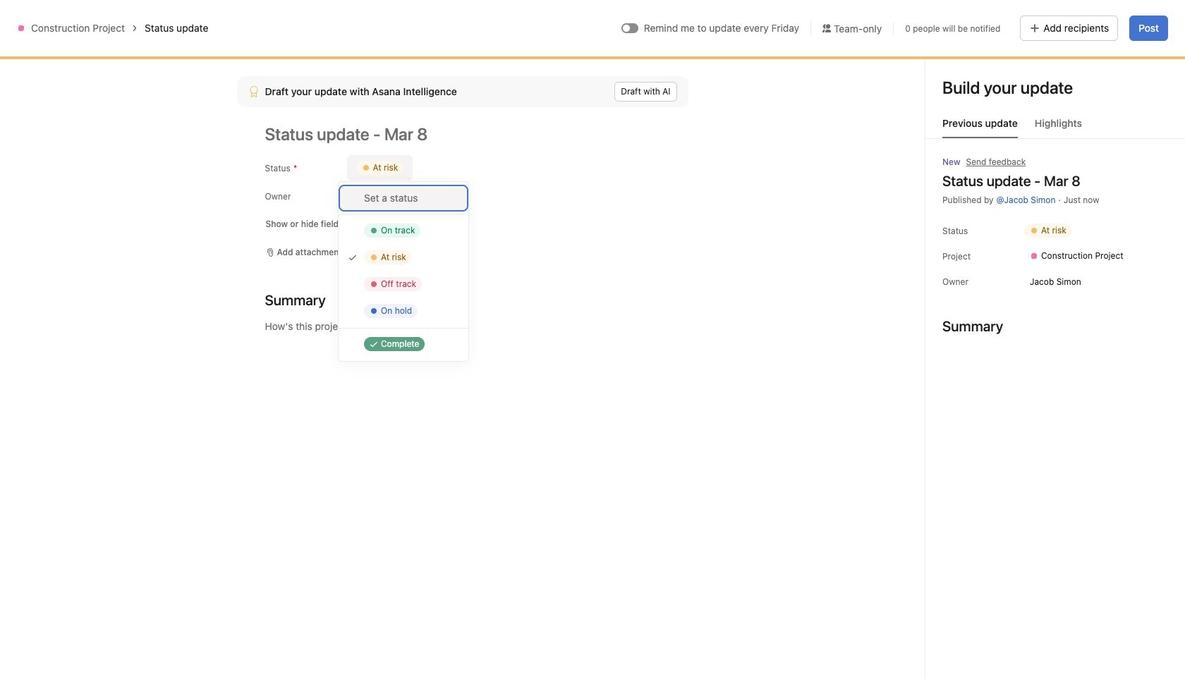 Task type: vqa. For each thing, say whether or not it's contained in the screenshot.
graph IMAGE
no



Task type: describe. For each thing, give the bounding box(es) containing it.
manage project members image
[[921, 51, 938, 68]]

expand image
[[360, 284, 368, 292]]

add to starred image
[[389, 46, 400, 57]]

hide sidebar image
[[18, 11, 30, 23]]

mark complete image
[[411, 169, 428, 186]]

board image
[[195, 51, 212, 68]]

add task image
[[989, 133, 1000, 145]]

rules for drafting image
[[323, 133, 334, 145]]



Task type: locate. For each thing, give the bounding box(es) containing it.
option
[[339, 185, 468, 212]]

tab list
[[926, 116, 1185, 139]]

Title of update text field
[[265, 119, 688, 150]]

rules for created image
[[966, 133, 978, 145]]

switch
[[621, 23, 638, 33]]

Mark complete checkbox
[[411, 169, 428, 186]]

Section title text field
[[265, 291, 326, 310]]

add task image
[[346, 133, 357, 145]]



